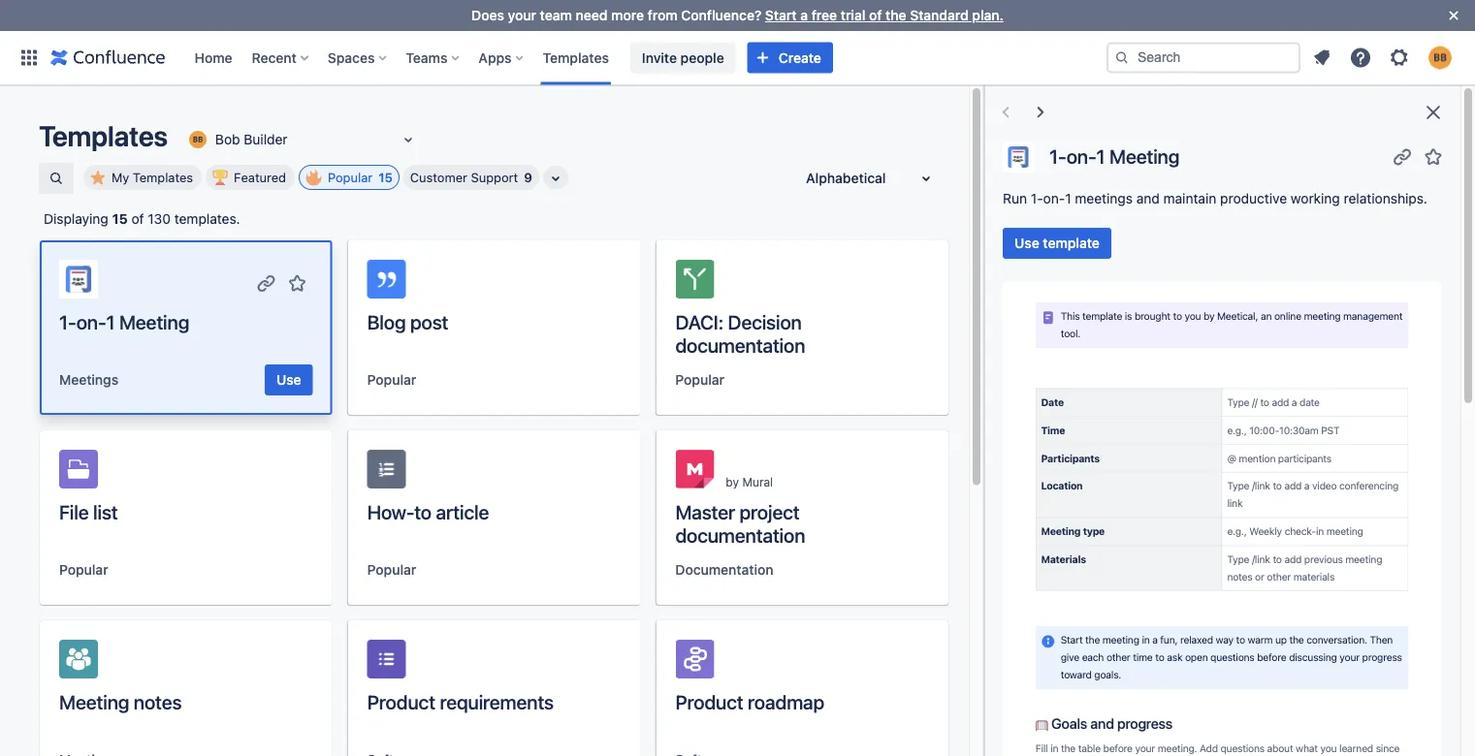 Task type: vqa. For each thing, say whether or not it's contained in the screenshot.
"ARCHIVE"
no



Task type: describe. For each thing, give the bounding box(es) containing it.
product requirements
[[367, 690, 554, 713]]

mural
[[742, 475, 773, 489]]

featured button
[[206, 165, 295, 190]]

templates inside button
[[133, 170, 193, 185]]

use for use template
[[1014, 235, 1039, 251]]

master
[[675, 500, 735, 523]]

relationships.
[[1344, 191, 1427, 207]]

teams button
[[400, 42, 467, 73]]

file
[[59, 500, 89, 523]]

use template button
[[1003, 228, 1111, 259]]

meetings button
[[59, 370, 118, 390]]

home link
[[189, 42, 238, 73]]

meeting inside button
[[59, 690, 129, 713]]

alphabetical button
[[794, 163, 949, 194]]

popular button for how-to article
[[367, 561, 416, 580]]

apps
[[478, 49, 512, 65]]

list
[[93, 500, 118, 523]]

product roadmap
[[675, 690, 824, 713]]

create
[[778, 49, 821, 65]]

invite people
[[642, 49, 724, 65]]

previous template image
[[994, 101, 1017, 124]]

standard
[[910, 7, 969, 23]]

roadmap
[[748, 690, 824, 713]]

does
[[471, 7, 504, 23]]

spaces button
[[322, 42, 394, 73]]

article
[[436, 500, 489, 523]]

invite
[[642, 49, 677, 65]]

displaying 15 of 130 templates.
[[44, 211, 240, 227]]

star 1-on-1 meeting image
[[286, 272, 309, 295]]

home
[[194, 49, 232, 65]]

0 horizontal spatial 1
[[106, 310, 115, 333]]

customer support 9
[[410, 170, 532, 185]]

a
[[800, 7, 808, 23]]

appswitcher icon image
[[17, 46, 41, 69]]

by mural
[[726, 475, 773, 489]]

plan.
[[972, 7, 1004, 23]]

popular for blog post
[[367, 372, 416, 388]]

use button
[[265, 365, 313, 396]]

popular left customer
[[328, 170, 373, 185]]

the
[[885, 7, 906, 23]]

popular button for daci: decision documentation
[[675, 370, 724, 390]]

popular for daci: decision documentation
[[675, 372, 724, 388]]

featured
[[234, 170, 286, 185]]

people
[[680, 49, 724, 65]]

need
[[576, 7, 608, 23]]

confluence?
[[681, 7, 761, 23]]

settings icon image
[[1388, 46, 1411, 69]]

1 vertical spatial 1-on-1 meeting
[[59, 310, 189, 333]]

product for product requirements
[[367, 690, 435, 713]]

daci:
[[675, 310, 723, 333]]

run 1-on-1 meetings and maintain productive working relationships.
[[1003, 191, 1427, 207]]

productive
[[1220, 191, 1287, 207]]

decision
[[728, 310, 802, 333]]

bob
[[215, 132, 240, 148]]

customer
[[410, 170, 467, 185]]

builder
[[244, 132, 288, 148]]

your profile and preferences image
[[1428, 46, 1452, 69]]

use for use
[[276, 372, 301, 388]]

close image
[[1442, 4, 1465, 27]]

meeting notes
[[59, 690, 182, 713]]

your
[[508, 7, 536, 23]]

templates.
[[174, 211, 240, 227]]

share link image
[[1391, 145, 1414, 168]]

documentation button
[[675, 561, 773, 580]]

create button
[[747, 42, 833, 73]]

meetings
[[59, 372, 118, 388]]

to
[[414, 500, 432, 523]]

how-
[[367, 500, 414, 523]]

meetings
[[1075, 191, 1133, 207]]

displaying
[[44, 211, 108, 227]]

0 vertical spatial of
[[869, 7, 882, 23]]

1 vertical spatial of
[[131, 211, 144, 227]]

how-to article
[[367, 500, 489, 523]]

product for product roadmap
[[675, 690, 743, 713]]

share link image
[[255, 272, 278, 295]]

2 horizontal spatial 1
[[1096, 145, 1105, 168]]

1 horizontal spatial on-
[[1043, 191, 1065, 207]]

documentation
[[675, 562, 773, 578]]

teams
[[406, 49, 447, 65]]

1 vertical spatial meeting
[[119, 310, 189, 333]]

free
[[811, 7, 837, 23]]

open search bar image
[[48, 171, 64, 186]]

templates inside global element
[[543, 49, 609, 65]]

notes
[[134, 690, 182, 713]]

working
[[1291, 191, 1340, 207]]

requirements
[[440, 690, 554, 713]]

product roadmap button
[[656, 621, 948, 756]]

search image
[[1114, 50, 1130, 65]]



Task type: locate. For each thing, give the bounding box(es) containing it.
1 horizontal spatial product
[[675, 690, 743, 713]]

templates down need
[[543, 49, 609, 65]]

on-
[[1066, 145, 1096, 168], [1043, 191, 1065, 207], [76, 310, 106, 333]]

master project documentation
[[675, 500, 805, 546]]

Search field
[[1106, 42, 1300, 73]]

documentation down decision
[[675, 334, 805, 356]]

use template
[[1014, 235, 1100, 251]]

1 horizontal spatial 1-
[[1031, 191, 1043, 207]]

confluence image
[[50, 46, 165, 69], [50, 46, 165, 69]]

templates up 130
[[133, 170, 193, 185]]

star 1-on-1 meeting image
[[1422, 145, 1445, 168]]

1
[[1096, 145, 1105, 168], [1065, 191, 1071, 207], [106, 310, 115, 333]]

popular button down how-
[[367, 561, 416, 580]]

1- right run
[[1031, 191, 1043, 207]]

popular down the file list
[[59, 562, 108, 578]]

130
[[148, 211, 171, 227]]

2 vertical spatial on-
[[76, 310, 106, 333]]

next template image
[[1029, 101, 1052, 124]]

0 horizontal spatial use
[[276, 372, 301, 388]]

1-
[[1049, 145, 1066, 168], [1031, 191, 1043, 207], [59, 310, 76, 333]]

1 horizontal spatial 1-on-1 meeting
[[1049, 145, 1179, 168]]

of
[[869, 7, 882, 23], [131, 211, 144, 227]]

close image
[[1422, 101, 1445, 124]]

0 vertical spatial 15
[[378, 170, 393, 185]]

product left roadmap
[[675, 690, 743, 713]]

banner
[[0, 31, 1475, 85]]

popular button for blog post
[[367, 370, 416, 390]]

1 horizontal spatial of
[[869, 7, 882, 23]]

of left the
[[869, 7, 882, 23]]

1 vertical spatial on-
[[1043, 191, 1065, 207]]

popular
[[328, 170, 373, 185], [367, 372, 416, 388], [675, 372, 724, 388], [59, 562, 108, 578], [367, 562, 416, 578]]

popular down "blog"
[[367, 372, 416, 388]]

daci: decision documentation
[[675, 310, 805, 356]]

0 horizontal spatial of
[[131, 211, 144, 227]]

0 vertical spatial on-
[[1066, 145, 1096, 168]]

0 vertical spatial templates
[[543, 49, 609, 65]]

15 left 130
[[112, 211, 128, 227]]

recent
[[252, 49, 297, 65]]

9
[[524, 170, 532, 185]]

popular down how-
[[367, 562, 416, 578]]

post
[[410, 310, 448, 333]]

popular button for file list
[[59, 561, 108, 580]]

popular down daci:
[[675, 372, 724, 388]]

popular button down daci:
[[675, 370, 724, 390]]

more
[[611, 7, 644, 23]]

0 horizontal spatial 1-
[[59, 310, 76, 333]]

bob builder
[[215, 132, 288, 148]]

product left requirements
[[367, 690, 435, 713]]

0 horizontal spatial product
[[367, 690, 435, 713]]

meeting notes button
[[40, 621, 332, 756]]

0 vertical spatial 1-on-1 meeting
[[1049, 145, 1179, 168]]

1- down next template image
[[1049, 145, 1066, 168]]

0 horizontal spatial on-
[[76, 310, 106, 333]]

banner containing home
[[0, 31, 1475, 85]]

team
[[540, 7, 572, 23]]

popular for how-to article
[[367, 562, 416, 578]]

2 documentation from the top
[[675, 524, 805, 546]]

2 vertical spatial templates
[[133, 170, 193, 185]]

1 vertical spatial documentation
[[675, 524, 805, 546]]

1- up meetings
[[59, 310, 76, 333]]

None text field
[[186, 130, 190, 149]]

1 horizontal spatial 15
[[378, 170, 393, 185]]

apps button
[[473, 42, 531, 73]]

2 vertical spatial 1
[[106, 310, 115, 333]]

0 horizontal spatial 15
[[112, 211, 128, 227]]

2 vertical spatial meeting
[[59, 690, 129, 713]]

support
[[471, 170, 518, 185]]

1 vertical spatial 1-
[[1031, 191, 1043, 207]]

0 vertical spatial 1
[[1096, 145, 1105, 168]]

start
[[765, 7, 797, 23]]

by
[[726, 475, 739, 489]]

file list
[[59, 500, 118, 523]]

popular for file list
[[59, 562, 108, 578]]

0 vertical spatial 1-
[[1049, 145, 1066, 168]]

1 product from the left
[[367, 690, 435, 713]]

15 left customer
[[378, 170, 393, 185]]

global element
[[12, 31, 1106, 85]]

help icon image
[[1349, 46, 1372, 69]]

0 horizontal spatial 1-on-1 meeting
[[59, 310, 189, 333]]

15
[[378, 170, 393, 185], [112, 211, 128, 227]]

1 vertical spatial templates
[[39, 119, 168, 152]]

1 vertical spatial use
[[276, 372, 301, 388]]

project
[[739, 500, 800, 523]]

my
[[112, 170, 129, 185]]

templates
[[543, 49, 609, 65], [39, 119, 168, 152], [133, 170, 193, 185]]

of left 130
[[131, 211, 144, 227]]

maintain
[[1163, 191, 1216, 207]]

alphabetical
[[806, 170, 886, 186]]

0 vertical spatial documentation
[[675, 334, 805, 356]]

0 vertical spatial meeting
[[1109, 145, 1179, 168]]

trial
[[841, 7, 865, 23]]

meeting
[[1109, 145, 1179, 168], [119, 310, 189, 333], [59, 690, 129, 713]]

recent button
[[246, 42, 316, 73]]

1 horizontal spatial use
[[1014, 235, 1039, 251]]

1 documentation from the top
[[675, 334, 805, 356]]

0 vertical spatial use
[[1014, 235, 1039, 251]]

blog
[[367, 310, 406, 333]]

2 product from the left
[[675, 690, 743, 713]]

1 horizontal spatial 1
[[1065, 191, 1071, 207]]

and
[[1136, 191, 1160, 207]]

more categories image
[[544, 167, 567, 190]]

spaces
[[328, 49, 375, 65]]

2 vertical spatial 1-
[[59, 310, 76, 333]]

documentation
[[675, 334, 805, 356], [675, 524, 805, 546]]

documentation down the "project"
[[675, 524, 805, 546]]

product requirements button
[[348, 621, 640, 756]]

blog post
[[367, 310, 448, 333]]

2 horizontal spatial on-
[[1066, 145, 1096, 168]]

templates link
[[537, 42, 615, 73]]

start a free trial of the standard plan. link
[[765, 7, 1004, 23]]

template
[[1043, 235, 1100, 251]]

popular button
[[367, 370, 416, 390], [675, 370, 724, 390], [59, 561, 108, 580], [367, 561, 416, 580]]

run
[[1003, 191, 1027, 207]]

my templates
[[112, 170, 193, 185]]

from
[[647, 7, 678, 23]]

invite people button
[[630, 42, 736, 73]]

1 vertical spatial 1
[[1065, 191, 1071, 207]]

product
[[367, 690, 435, 713], [675, 690, 743, 713]]

does your team need more from confluence? start a free trial of the standard plan.
[[471, 7, 1004, 23]]

my templates button
[[83, 165, 202, 190]]

2 horizontal spatial 1-
[[1049, 145, 1066, 168]]

documentation for project
[[675, 524, 805, 546]]

documentation for decision
[[675, 334, 805, 356]]

notification icon image
[[1310, 46, 1333, 69]]

popular button down the file list
[[59, 561, 108, 580]]

templates up 'my'
[[39, 119, 168, 152]]

1-on-1 meeting
[[1049, 145, 1179, 168], [59, 310, 189, 333]]

popular button down "blog"
[[367, 370, 416, 390]]

use
[[1014, 235, 1039, 251], [276, 372, 301, 388]]

1 vertical spatial 15
[[112, 211, 128, 227]]

open image
[[397, 128, 420, 151]]



